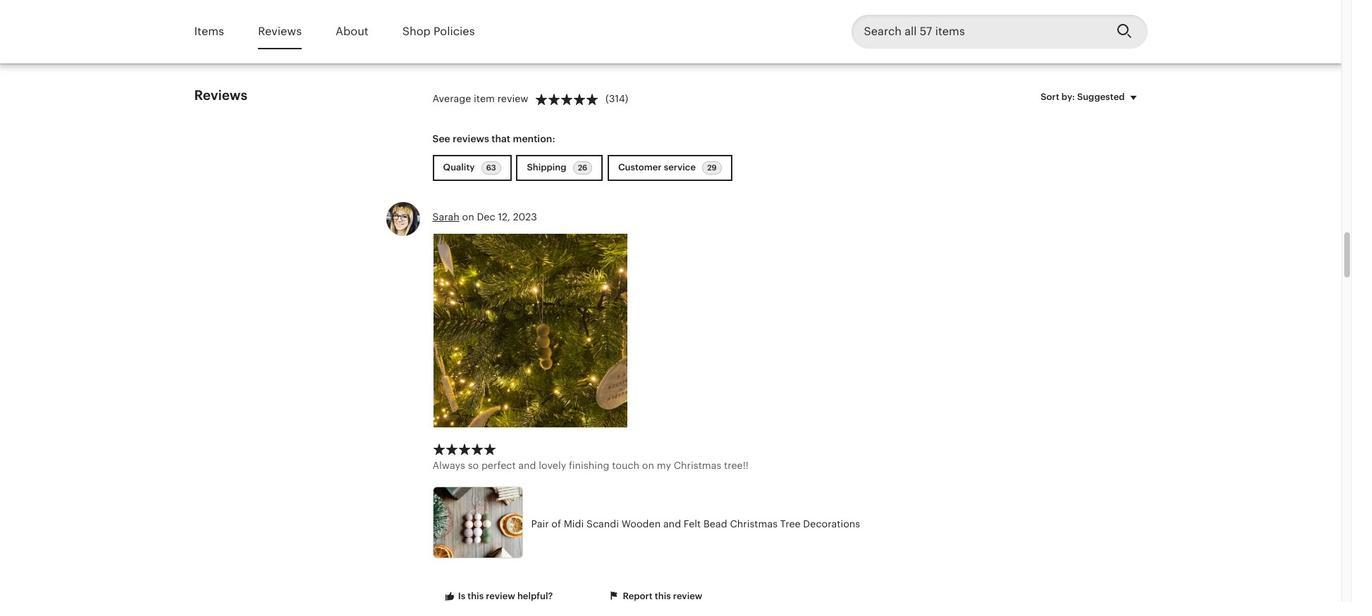 Task type: locate. For each thing, give the bounding box(es) containing it.
this
[[468, 592, 484, 602], [655, 592, 671, 602]]

bead
[[704, 519, 727, 530]]

tree
[[780, 519, 801, 530]]

0 vertical spatial on
[[462, 212, 474, 223]]

Search all 57 items text field
[[851, 15, 1105, 49]]

26
[[578, 164, 587, 172]]

helpful?
[[517, 592, 553, 602]]

mention:
[[513, 134, 555, 145]]

report this review
[[621, 592, 702, 602]]

see
[[433, 134, 450, 145]]

on left 'dec'
[[462, 212, 474, 223]]

customer
[[618, 162, 662, 173]]

review inside is this review helpful? button
[[486, 592, 515, 602]]

tree!!
[[724, 460, 749, 471]]

christmas
[[674, 460, 722, 471], [730, 519, 778, 530]]

shipping
[[527, 162, 569, 173]]

by:
[[1062, 92, 1075, 102]]

touch
[[612, 460, 640, 471]]

this right is
[[468, 592, 484, 602]]

perfect
[[482, 460, 516, 471]]

pair
[[531, 519, 549, 530]]

christmas left tree
[[730, 519, 778, 530]]

review left helpful?
[[486, 592, 515, 602]]

1 this from the left
[[468, 592, 484, 602]]

on
[[462, 212, 474, 223], [642, 460, 654, 471]]

and left felt at bottom right
[[663, 519, 681, 530]]

shop policies link
[[402, 15, 475, 48]]

1 vertical spatial and
[[663, 519, 681, 530]]

is this review helpful? button
[[433, 585, 564, 603]]

customer service
[[618, 162, 698, 173]]

0 horizontal spatial and
[[518, 460, 536, 471]]

1 vertical spatial on
[[642, 460, 654, 471]]

0 vertical spatial and
[[518, 460, 536, 471]]

1 horizontal spatial and
[[663, 519, 681, 530]]

average item review
[[433, 93, 529, 104]]

reviews
[[258, 25, 302, 38], [194, 88, 248, 103]]

shop
[[402, 25, 431, 38]]

this right report
[[655, 592, 671, 602]]

my
[[657, 460, 671, 471]]

63
[[486, 164, 496, 172]]

0 horizontal spatial this
[[468, 592, 484, 602]]

review right item
[[498, 93, 529, 104]]

review
[[498, 93, 529, 104], [486, 592, 515, 602], [673, 592, 702, 602]]

1 horizontal spatial christmas
[[730, 519, 778, 530]]

1 horizontal spatial reviews
[[258, 25, 302, 38]]

0 vertical spatial reviews
[[258, 25, 302, 38]]

0 vertical spatial christmas
[[674, 460, 722, 471]]

dec
[[477, 212, 495, 223]]

1 vertical spatial reviews
[[194, 88, 248, 103]]

2 this from the left
[[655, 592, 671, 602]]

items link
[[194, 15, 224, 48]]

report this review button
[[597, 585, 713, 603]]

decorations
[[803, 519, 860, 530]]

29
[[707, 164, 717, 172]]

0 horizontal spatial reviews
[[194, 88, 248, 103]]

see reviews that mention:
[[433, 134, 555, 145]]

1 horizontal spatial on
[[642, 460, 654, 471]]

review inside report this review button
[[673, 592, 702, 602]]

items
[[194, 25, 224, 38]]

0 horizontal spatial christmas
[[674, 460, 722, 471]]

and left lovely
[[518, 460, 536, 471]]

this for is
[[468, 592, 484, 602]]

and
[[518, 460, 536, 471], [663, 519, 681, 530]]

1 horizontal spatial this
[[655, 592, 671, 602]]

0 horizontal spatial on
[[462, 212, 474, 223]]

review right report
[[673, 592, 702, 602]]

on left "my"
[[642, 460, 654, 471]]

of
[[552, 519, 561, 530]]

sarah link
[[433, 212, 460, 223]]

felt
[[684, 519, 701, 530]]

so
[[468, 460, 479, 471]]

christmas right "my"
[[674, 460, 722, 471]]

sarah
[[433, 212, 460, 223]]



Task type: vqa. For each thing, say whether or not it's contained in the screenshot.
Meet your seller DROPDOWN BUTTON
no



Task type: describe. For each thing, give the bounding box(es) containing it.
2023
[[513, 212, 537, 223]]

reviews link
[[258, 15, 302, 48]]

suggested
[[1077, 92, 1125, 102]]

pair of midi scandi wooden and felt bead christmas tree decorations
[[531, 519, 860, 530]]

review for average item review
[[498, 93, 529, 104]]

policies
[[434, 25, 475, 38]]

about link
[[336, 15, 369, 48]]

scandi
[[587, 519, 619, 530]]

reviews
[[453, 134, 489, 145]]

about
[[336, 25, 369, 38]]

item
[[474, 93, 495, 104]]

service
[[664, 162, 696, 173]]

review for report this review
[[673, 592, 702, 602]]

sarah anderson added a photo of their purchase image
[[433, 234, 627, 428]]

always
[[433, 460, 465, 471]]

quality
[[443, 162, 477, 173]]

finishing
[[569, 460, 610, 471]]

1 vertical spatial christmas
[[730, 519, 778, 530]]

report
[[623, 592, 653, 602]]

sort by: suggested
[[1041, 92, 1125, 102]]

sort
[[1041, 92, 1060, 102]]

12,
[[498, 212, 510, 223]]

sort by: suggested button
[[1030, 83, 1153, 112]]

shop policies
[[402, 25, 475, 38]]

is this review helpful?
[[456, 592, 553, 602]]

pair of midi scandi wooden and felt bead christmas tree decorations link
[[433, 487, 990, 563]]

this for report
[[655, 592, 671, 602]]

that
[[492, 134, 511, 145]]

lovely
[[539, 460, 566, 471]]

review for is this review helpful?
[[486, 592, 515, 602]]

wooden
[[622, 519, 661, 530]]

always so perfect and lovely finishing touch on my christmas tree!!
[[433, 460, 749, 471]]

midi
[[564, 519, 584, 530]]

average
[[433, 93, 471, 104]]

sarah on dec 12, 2023
[[433, 212, 537, 223]]

is
[[458, 592, 465, 602]]

(314)
[[606, 93, 628, 104]]



